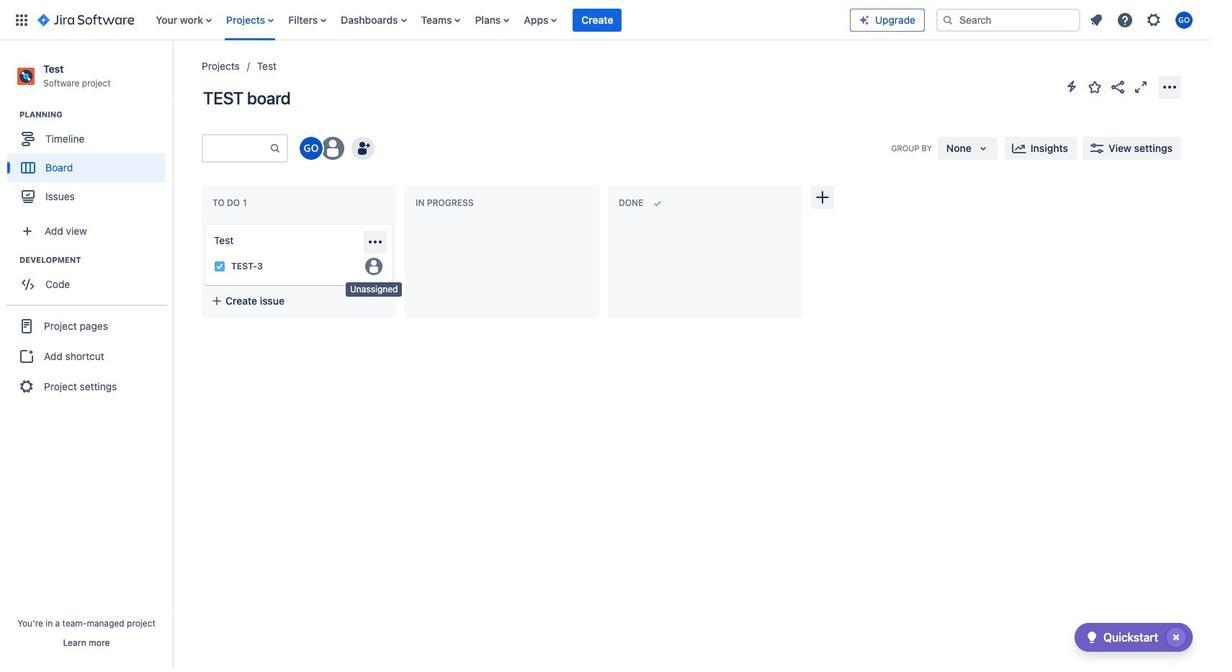 Task type: describe. For each thing, give the bounding box(es) containing it.
star test board image
[[1087, 78, 1104, 95]]

planning image
[[2, 106, 19, 123]]

enter full screen image
[[1133, 78, 1150, 95]]

automations menu button icon image
[[1064, 78, 1081, 95]]

Search field
[[937, 8, 1081, 31]]

0 horizontal spatial list
[[149, 0, 850, 40]]

to do element
[[213, 198, 250, 208]]

group for the development image
[[7, 255, 172, 304]]

Search this board text field
[[203, 135, 270, 161]]

notifications image
[[1088, 11, 1105, 28]]

group for planning image
[[7, 109, 172, 216]]

heading for planning image group
[[19, 109, 172, 120]]

search image
[[943, 14, 954, 26]]

create issue image
[[195, 215, 213, 232]]

development image
[[2, 252, 19, 269]]



Task type: locate. For each thing, give the bounding box(es) containing it.
heading for group for the development image
[[19, 255, 172, 266]]

heading
[[19, 109, 172, 120], [19, 255, 172, 266]]

check image
[[1084, 629, 1101, 646]]

appswitcher icon image
[[13, 11, 30, 28]]

0 vertical spatial group
[[7, 109, 172, 216]]

sidebar navigation image
[[157, 58, 189, 86]]

more actions for test-3 test image
[[367, 233, 384, 251]]

1 horizontal spatial list
[[1084, 7, 1202, 33]]

more actions image
[[1162, 78, 1179, 95]]

1 heading from the top
[[19, 109, 172, 120]]

banner
[[0, 0, 1211, 40]]

settings image
[[1146, 11, 1163, 28]]

dismiss quickstart image
[[1165, 626, 1188, 649]]

None search field
[[937, 8, 1081, 31]]

0 vertical spatial heading
[[19, 109, 172, 120]]

task image
[[214, 261, 226, 272]]

1 vertical spatial heading
[[19, 255, 172, 266]]

2 vertical spatial group
[[6, 305, 167, 407]]

tooltip
[[346, 282, 402, 297]]

group
[[7, 109, 172, 216], [7, 255, 172, 304], [6, 305, 167, 407]]

add people image
[[355, 140, 372, 157]]

jira software image
[[37, 11, 134, 28], [37, 11, 134, 28]]

list item
[[573, 0, 622, 40]]

primary element
[[9, 0, 850, 40]]

list
[[149, 0, 850, 40], [1084, 7, 1202, 33]]

your profile and settings image
[[1176, 11, 1193, 28]]

sidebar element
[[0, 40, 173, 669]]

help image
[[1117, 11, 1134, 28]]

1 vertical spatial group
[[7, 255, 172, 304]]

create column image
[[814, 189, 832, 206]]

2 heading from the top
[[19, 255, 172, 266]]



Task type: vqa. For each thing, say whether or not it's contained in the screenshot.
Research to the left
no



